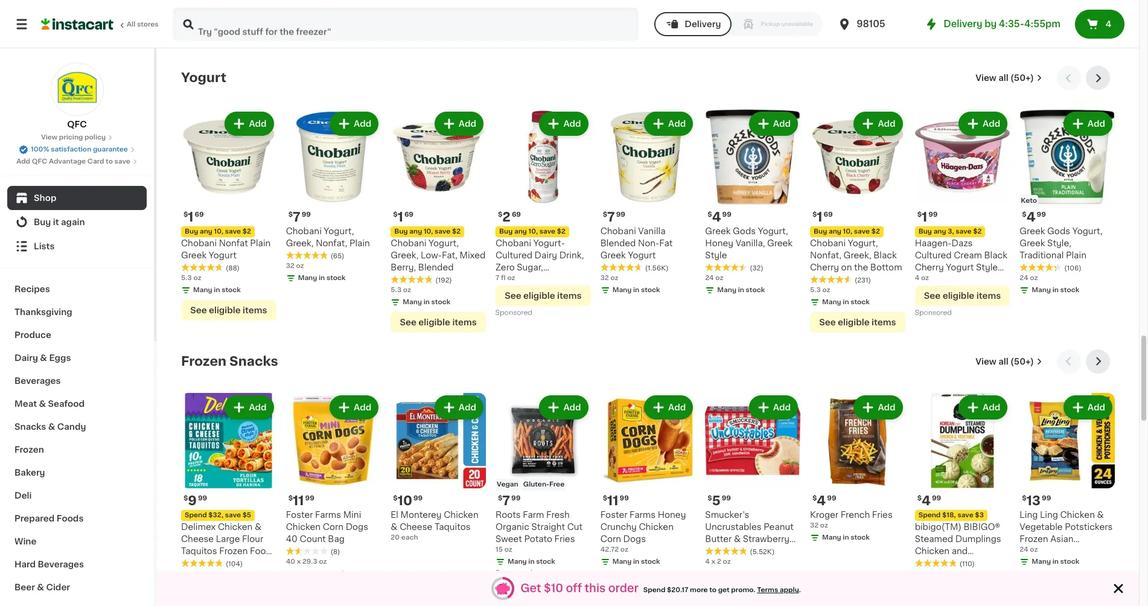 Task type: locate. For each thing, give the bounding box(es) containing it.
2 item carousel region from the top
[[181, 350, 1115, 606]]

chicken inside ling ling chicken & vegetable potstickers frozen asian appetizers
[[1061, 511, 1095, 519]]

bottom
[[871, 263, 902, 272]]

food
[[250, 547, 272, 555]]

foster up crunchy
[[601, 511, 628, 519]]

$20.17
[[667, 587, 689, 593]]

$2 up fat,
[[452, 228, 461, 235]]

$ 1 69 up chobani yogurt, nonfat, greek, black cherry on the bottom
[[813, 211, 833, 223]]

chobani inside chobani yogurt, greek, low-fat, mixed berry, blended
[[391, 239, 427, 248]]

any left 3,
[[934, 228, 947, 235]]

see eligible items inside product group
[[505, 292, 582, 300]]

0 vertical spatial blended
[[601, 239, 636, 248]]

10, inside product group
[[529, 228, 538, 235]]

5.3 down chobani nonfat plain greek yogurt
[[181, 275, 192, 281]]

0 horizontal spatial dairy
[[14, 354, 38, 362]]

cultured for 1
[[915, 251, 952, 260]]

2 black from the left
[[985, 251, 1008, 260]]

& left the eggs
[[40, 354, 47, 362]]

greek gods yogurt, greek style, traditional plain
[[1020, 227, 1103, 260]]

1 black from the left
[[874, 251, 897, 260]]

1 view all (50+) button from the top
[[971, 66, 1048, 90]]

nonfat
[[219, 239, 248, 248]]

chicken inside "delimex chicken & cheese large flour taquitos frozen food snacks"
[[218, 523, 253, 531]]

1 vertical spatial fries
[[555, 535, 575, 543]]

0 horizontal spatial $ 11 99
[[288, 494, 314, 507]]

32 oz down chobani yogurt, greek, nonfat, plain
[[286, 263, 304, 269]]

kroger french fries 32 oz
[[810, 511, 893, 529]]

yogurt, up "(65)"
[[324, 227, 354, 236]]

buy any 10, save $2 inside product group
[[499, 228, 566, 235]]

thanksgiving link
[[7, 301, 147, 324]]

hard beverages link
[[7, 553, 147, 576]]

2 vertical spatial view
[[976, 357, 997, 366]]

$5
[[243, 512, 251, 518]]

0 horizontal spatial cheese
[[181, 535, 214, 543]]

0 horizontal spatial corn
[[323, 523, 344, 531]]

0 vertical spatial item carousel region
[[181, 66, 1115, 340]]

32 oz for chobani yogurt, greek, nonfat, plain
[[286, 263, 304, 269]]

snacks inside "delimex chicken & cheese large flour taquitos frozen food snacks"
[[181, 559, 212, 567]]

2 gods from the left
[[1048, 227, 1071, 236]]

meat & seafood link
[[7, 392, 147, 415]]

save up chobani yogurt, nonfat, greek, black cherry on the bottom
[[854, 228, 870, 235]]

roots farm fresh organic straight cut sweet potato fries 15 oz
[[496, 511, 583, 553]]

$ 4 99 for greek gods yogurt, greek style, traditional plain
[[1022, 211, 1046, 223]]

eligible for greek
[[209, 306, 241, 315]]

any down $ 2 69
[[514, 228, 527, 235]]

frozen snacks
[[181, 355, 278, 368]]

7
[[293, 211, 301, 223], [607, 211, 615, 223], [496, 275, 500, 281], [503, 494, 510, 507]]

dairy & eggs link
[[7, 347, 147, 370]]

16
[[391, 6, 398, 12]]

0 vertical spatial snacks
[[229, 355, 278, 368]]

$ inside the $ 10 99
[[393, 495, 398, 502]]

beverages down dairy & eggs
[[14, 377, 61, 385]]

24 oz inside product group
[[1020, 546, 1038, 553]]

(32) 14 oz
[[1020, 8, 1078, 24]]

1 vertical spatial view all (50+)
[[976, 357, 1034, 366]]

0 horizontal spatial greek,
[[286, 239, 314, 248]]

steamed
[[915, 535, 954, 543]]

99 down vegan
[[511, 495, 521, 502]]

cut
[[567, 523, 583, 531]]

sugar,
[[517, 263, 543, 272]]

4 any from the left
[[410, 228, 422, 235]]

0 horizontal spatial (32)
[[540, 8, 554, 15]]

1 vertical spatial cheese
[[181, 535, 214, 543]]

corn inside foster farms mini chicken corn dogs 40 count bag
[[323, 523, 344, 531]]

2 horizontal spatial $ 1 69
[[813, 211, 833, 223]]

cultured inside chobani yogurt- cultured dairy drink, zero sugar, strawberry cheesecake inspired
[[496, 251, 533, 260]]

1 horizontal spatial greek,
[[391, 251, 419, 260]]

1 horizontal spatial black
[[985, 251, 1008, 260]]

2 (50+) from the top
[[1011, 357, 1034, 366]]

99 for buy any 3, save $2
[[929, 211, 938, 218]]

32 oz down 'chobani vanilla blended non-fat greek yogurt'
[[601, 275, 619, 281]]

(32)
[[540, 8, 554, 15], [1065, 8, 1078, 15], [750, 265, 764, 272]]

see eligible items button for cream
[[915, 286, 1010, 306]]

1 for chobani yogurt, greek, low-fat, mixed berry, blended
[[398, 211, 403, 223]]

4 button
[[1075, 10, 1125, 39]]

1 all from the top
[[999, 74, 1009, 82]]

11
[[293, 494, 304, 507], [607, 494, 619, 507]]

see eligible items for greek
[[190, 306, 267, 315]]

see eligible items button down (88)
[[181, 300, 276, 321]]

1 vertical spatial honey
[[658, 511, 686, 519]]

product group containing 13
[[1020, 393, 1115, 569]]

11 for foster farms honey crunchy chicken corn dogs
[[607, 494, 619, 507]]

yogurt, for chobani yogurt, nonfat, greek, black cherry on the bottom
[[848, 239, 878, 248]]

& inside el monterey chicken & cheese taquitos 20 each
[[391, 523, 398, 531]]

0 horizontal spatial gods
[[733, 227, 756, 236]]

any for dairy
[[514, 228, 527, 235]]

spend up delimex
[[185, 512, 207, 518]]

1 cultured from the left
[[496, 251, 533, 260]]

buy up berry, at the top left
[[394, 228, 408, 235]]

1 foster from the left
[[286, 511, 313, 519]]

apply
[[780, 587, 799, 593]]

1 horizontal spatial fries
[[872, 511, 893, 519]]

1 horizontal spatial corn
[[601, 535, 621, 543]]

99 up crunchy
[[620, 495, 629, 502]]

plain inside chobani nonfat plain greek yogurt
[[250, 239, 271, 248]]

$ inside $ 2 69
[[498, 211, 503, 218]]

foster for foster farms honey crunchy chicken corn dogs 42.72 oz
[[601, 511, 628, 519]]

buy any 10, save $2 up chobani yogurt, nonfat, greek, black cherry on the bottom
[[814, 228, 880, 235]]

99 inside $ 9 99
[[198, 495, 207, 502]]

oz inside foster farms honey crunchy chicken corn dogs 42.72 oz
[[621, 546, 629, 553]]

ling down '$ 13 99'
[[1040, 511, 1058, 519]]

greek, for 7
[[286, 239, 314, 248]]

cultured for 2
[[496, 251, 533, 260]]

1 vertical spatial to
[[710, 587, 717, 593]]

5 $2 from the left
[[974, 228, 982, 235]]

delivery for delivery by 4:35-4:55pm
[[944, 19, 983, 28]]

yogurt, up the at the top right
[[848, 239, 878, 248]]

1 $ 1 69 from the left
[[184, 211, 204, 223]]

99 for foster farms mini chicken corn dogs 40 count bag
[[305, 495, 314, 502]]

$ up haagen-
[[918, 211, 922, 218]]

3,
[[948, 228, 954, 235]]

buy up haagen-
[[919, 228, 932, 235]]

0 vertical spatial dairy
[[535, 251, 557, 260]]

24 for greek gods yogurt, greek style, traditional plain
[[1020, 275, 1029, 281]]

chobani vanilla blended non-fat greek yogurt
[[601, 227, 673, 260]]

1 horizontal spatial 32
[[601, 275, 609, 281]]

(106)
[[1065, 265, 1082, 272]]

2 any from the left
[[514, 228, 527, 235]]

None search field
[[173, 7, 639, 41]]

3 1 from the left
[[398, 211, 403, 223]]

1 horizontal spatial honey
[[705, 239, 734, 248]]

fries inside kroger french fries 32 oz
[[872, 511, 893, 519]]

0 horizontal spatial nonfat,
[[316, 239, 347, 248]]

corn inside foster farms honey crunchy chicken corn dogs 42.72 oz
[[601, 535, 621, 543]]

delivery for delivery
[[685, 20, 721, 28]]

oz right 6.6
[[939, 570, 947, 577]]

1 vertical spatial 40
[[286, 558, 295, 565]]

yogurt, inside chobani yogurt, nonfat, greek, black cherry on the bottom
[[848, 239, 878, 248]]

bibigo®
[[964, 523, 1001, 531]]

10, up chobani yogurt, nonfat, greek, black cherry on the bottom
[[843, 228, 853, 235]]

0 horizontal spatial style
[[705, 251, 727, 260]]

1 view all (50+) from the top
[[976, 74, 1034, 82]]

blended left non-
[[601, 239, 636, 248]]

gods inside greek gods yogurt, greek style, traditional plain
[[1048, 227, 1071, 236]]

potstickers
[[1065, 523, 1113, 531]]

any inside product group
[[514, 228, 527, 235]]

pricing
[[59, 134, 83, 141]]

many in stock button
[[181, 0, 276, 17], [286, 0, 381, 17]]

oz down kroger
[[820, 522, 828, 529]]

0 horizontal spatial vegetable
[[915, 559, 958, 567]]

7 for chobani vanilla blended non-fat greek yogurt
[[607, 211, 615, 223]]

69 for chobani yogurt, nonfat, greek, black cherry on the bottom
[[824, 211, 833, 218]]

32 oz for chobani vanilla blended non-fat greek yogurt
[[601, 275, 619, 281]]

greek, inside chobani yogurt, greek, low-fat, mixed berry, blended
[[391, 251, 419, 260]]

$2 for greek
[[243, 228, 251, 235]]

chobani inside chobani nonfat plain greek yogurt
[[181, 239, 217, 248]]

dogs down mini
[[346, 523, 368, 531]]

40 x 29.3 oz
[[286, 558, 327, 565]]

monterey
[[401, 511, 442, 519]]

see eligible items button down (231)
[[810, 312, 906, 333]]

vegetable up 6.6
[[915, 559, 958, 567]]

0 vertical spatial qfc
[[67, 120, 87, 129]]

eligible down (88)
[[209, 306, 241, 315]]

any for greek
[[200, 228, 212, 235]]

vanilla,
[[736, 239, 765, 248]]

99 inside '$ 13 99'
[[1042, 495, 1051, 502]]

$18,
[[943, 512, 956, 518]]

see eligible items down (88)
[[190, 306, 267, 315]]

$ 7 99 for chobani vanilla blended non-fat greek yogurt
[[603, 211, 626, 223]]

1 40 from the top
[[286, 535, 298, 543]]

2 farms from the left
[[630, 511, 656, 519]]

chobani inside chobani yogurt, nonfat, greek, black cherry on the bottom
[[810, 239, 846, 248]]

frozen inside ling ling chicken & vegetable potstickers frozen asian appetizers
[[1020, 535, 1049, 543]]

see eligible items down sugar,
[[505, 292, 582, 300]]

2 11 from the left
[[607, 494, 619, 507]]

2 $2 from the left
[[557, 228, 566, 235]]

1 horizontal spatial style
[[976, 263, 998, 272]]

24 for greek gods yogurt, honey vanilla, greek style
[[705, 275, 714, 281]]

69 inside $ 2 69
[[512, 211, 521, 218]]

order
[[608, 583, 639, 594]]

3 any from the left
[[829, 228, 842, 235]]

see for chobani nonfat plain greek yogurt
[[190, 306, 207, 315]]

& down uncrustables
[[734, 535, 741, 543]]

eggs
[[49, 354, 71, 362]]

see eligible items down (192)
[[400, 318, 477, 327]]

x inside product group
[[712, 558, 716, 565]]

honey inside foster farms honey crunchy chicken corn dogs 42.72 oz
[[658, 511, 686, 519]]

blended inside chobani yogurt, greek, low-fat, mixed berry, blended
[[418, 263, 454, 272]]

chicken inside foster farms mini chicken corn dogs 40 count bag
[[286, 523, 321, 531]]

98105 button
[[838, 7, 910, 41]]

qfc link
[[50, 63, 104, 130]]

gods for vanilla,
[[733, 227, 756, 236]]

2 buy any 10, save $2 from the left
[[499, 228, 566, 235]]

4 69 from the left
[[405, 211, 414, 218]]

5.3 oz down chobani yogurt, nonfat, greek, black cherry on the bottom
[[810, 287, 831, 293]]

$ up ling ling chicken & vegetable potstickers frozen asian appetizers
[[1022, 495, 1027, 502]]

2 cultured from the left
[[915, 251, 952, 260]]

yogurt, inside greek gods yogurt, greek style, traditional plain
[[1073, 227, 1103, 236]]

1 horizontal spatial taquitos
[[435, 523, 471, 531]]

yogurt, inside chobani yogurt, greek, low-fat, mixed berry, blended
[[429, 239, 459, 248]]

see eligible items for greek,
[[819, 318, 896, 327]]

3 10, from the left
[[843, 228, 853, 235]]

3 $2 from the left
[[872, 228, 880, 235]]

2 up zero
[[503, 211, 511, 223]]

100% satisfaction guarantee button
[[19, 143, 135, 155]]

buy any 10, save $2 for greek,
[[814, 228, 880, 235]]

1 vertical spatial view all (50+) button
[[971, 350, 1048, 374]]

x for 11
[[297, 558, 301, 565]]

1 vertical spatial blended
[[418, 263, 454, 272]]

oz down 'chobani vanilla blended non-fat greek yogurt'
[[611, 275, 619, 281]]

1 (50+) from the top
[[1011, 74, 1034, 82]]

see eligible items button for greek
[[181, 300, 276, 321]]

1 horizontal spatial snacks
[[181, 559, 212, 567]]

1 vertical spatial 32
[[601, 275, 609, 281]]

3 $ 1 69 from the left
[[393, 211, 414, 223]]

item carousel region containing frozen snacks
[[181, 350, 1115, 606]]

eligible inside product group
[[524, 292, 555, 300]]

2 69 from the left
[[512, 211, 521, 218]]

(231)
[[855, 277, 871, 284]]

see eligible items down (231)
[[819, 318, 896, 327]]

$ 4 99 up spend $18, save $3
[[918, 494, 942, 507]]

99 up kroger
[[827, 495, 837, 502]]

foster inside foster farms honey crunchy chicken corn dogs 42.72 oz
[[601, 511, 628, 519]]

4:55pm
[[1025, 19, 1061, 28]]

yogurt, inside chobani yogurt, greek, nonfat, plain
[[324, 227, 354, 236]]

buy down $ 2 69
[[499, 228, 513, 235]]

1 horizontal spatial foster
[[601, 511, 628, 519]]

get $10 off this order spend $20.17 more to get promo. terms apply .
[[521, 583, 801, 594]]

$ up el
[[393, 495, 398, 502]]

greek, inside chobani yogurt, greek, nonfat, plain
[[286, 239, 314, 248]]

2 view all (50+) from the top
[[976, 357, 1034, 366]]

product group containing 9
[[181, 393, 276, 606]]

2 $ 11 99 from the left
[[603, 494, 629, 507]]

get $10 off this order status
[[516, 582, 806, 595]]

buy inside product group
[[499, 228, 513, 235]]

1 vertical spatial qfc
[[32, 158, 47, 165]]

0 horizontal spatial delivery
[[685, 20, 721, 28]]

1 gods from the left
[[733, 227, 756, 236]]

$ up smucker's at the right bottom of the page
[[708, 495, 712, 502]]

99 inside the $ 10 99
[[414, 495, 423, 502]]

chicken inside el monterey chicken & cheese taquitos 20 each
[[444, 511, 479, 519]]

eligible
[[524, 292, 555, 300], [943, 292, 975, 300], [209, 306, 241, 315], [838, 318, 870, 327], [419, 318, 450, 327]]

1 69 from the left
[[195, 211, 204, 218]]

foster inside foster farms mini chicken corn dogs 40 count bag
[[286, 511, 313, 519]]

spend left the $20.17
[[644, 587, 666, 593]]

(50+) for 4
[[1011, 74, 1034, 82]]

1 $2 from the left
[[243, 228, 251, 235]]

see for chobani yogurt, greek, low-fat, mixed berry, blended
[[400, 318, 417, 327]]

99 down keto
[[1037, 211, 1046, 218]]

oz right 14
[[1029, 18, 1037, 24]]

5.3
[[181, 275, 192, 281], [810, 287, 821, 293], [391, 287, 402, 293]]

1 10, from the left
[[214, 228, 223, 235]]

1 ling from the left
[[1020, 511, 1038, 519]]

5.3 down berry, at the top left
[[391, 287, 402, 293]]

69 for chobani nonfat plain greek yogurt
[[195, 211, 204, 218]]

$ 7 99
[[288, 211, 311, 223], [603, 211, 626, 223], [498, 494, 521, 507]]

$ 7 99 up 'chobani vanilla blended non-fat greek yogurt'
[[603, 211, 626, 223]]

1 up berry, at the top left
[[398, 211, 403, 223]]

yogurt, for chobani yogurt, greek, nonfat, plain
[[324, 227, 354, 236]]

beverages link
[[7, 370, 147, 392]]

item carousel region
[[181, 66, 1115, 340], [181, 350, 1115, 606]]

1 any from the left
[[200, 228, 212, 235]]

chobani for nonfat,
[[286, 227, 322, 236]]

snack
[[915, 275, 941, 284]]

any up chobani yogurt, nonfat, greek, black cherry on the bottom
[[829, 228, 842, 235]]

view all (50+) for 4
[[976, 74, 1034, 82]]

32 down 'chobani vanilla blended non-fat greek yogurt'
[[601, 275, 609, 281]]

delivery inside button
[[685, 20, 721, 28]]

$2 inside product group
[[557, 228, 566, 235]]

2 horizontal spatial x
[[921, 570, 925, 577]]

2 horizontal spatial $ 7 99
[[603, 211, 626, 223]]

4 $2 from the left
[[452, 228, 461, 235]]

2 vertical spatial snacks
[[181, 559, 212, 567]]

fl
[[501, 275, 506, 281]]

see eligible items button down (192)
[[391, 312, 486, 333]]

1 horizontal spatial dogs
[[624, 535, 646, 543]]

2 horizontal spatial greek,
[[844, 251, 872, 260]]

many
[[193, 6, 212, 12], [298, 6, 317, 12], [403, 18, 422, 24], [613, 18, 632, 24], [718, 18, 737, 24], [1032, 30, 1051, 36], [298, 275, 317, 281], [193, 287, 212, 293], [613, 287, 632, 293], [718, 287, 737, 293], [1032, 287, 1051, 293], [822, 299, 842, 306], [403, 299, 422, 306], [822, 534, 842, 541], [508, 558, 527, 565], [613, 558, 632, 565], [1032, 558, 1051, 565], [298, 570, 317, 577]]

0 horizontal spatial 5.3 oz
[[181, 275, 201, 281]]

black inside chobani yogurt, nonfat, greek, black cherry on the bottom
[[874, 251, 897, 260]]

$ 11 99 for foster farms honey crunchy chicken corn dogs
[[603, 494, 629, 507]]

0 horizontal spatial $ 7 99
[[288, 211, 311, 223]]

1 vertical spatial all
[[999, 357, 1009, 366]]

1 farms from the left
[[315, 511, 341, 519]]

3 buy any 10, save $2 from the left
[[814, 228, 880, 235]]

1 horizontal spatial cherry
[[915, 263, 944, 272]]

cultured inside haagen-dazs cultured cream black cherry yogurt style snack
[[915, 251, 952, 260]]

0 horizontal spatial spend
[[185, 512, 207, 518]]

cheese up each
[[400, 523, 433, 531]]

buy any 10, save $2
[[185, 228, 251, 235], [499, 228, 566, 235], [814, 228, 880, 235], [394, 228, 461, 235]]

99 inside the $ 5 99
[[722, 495, 731, 502]]

see for chobani yogurt, nonfat, greek, black cherry on the bottom
[[819, 318, 836, 327]]

see eligible items button down sugar,
[[496, 286, 591, 306]]

5.3 down chobani yogurt, nonfat, greek, black cherry on the bottom
[[810, 287, 821, 293]]

1 horizontal spatial $ 1 69
[[393, 211, 414, 223]]

vegan gluten-free
[[497, 481, 565, 488]]

eligible for dairy
[[524, 292, 555, 300]]

foster for foster farms mini chicken corn dogs 40 count bag
[[286, 511, 313, 519]]

uncrustables
[[705, 523, 762, 531]]

gods for style,
[[1048, 227, 1071, 236]]

$ 1 69 for chobani yogurt, nonfat, greek, black cherry on the bottom
[[813, 211, 833, 223]]

2 $ 1 69 from the left
[[813, 211, 833, 223]]

product group containing 10
[[391, 393, 486, 543]]

cherry inside haagen-dazs cultured cream black cherry yogurt style snack
[[915, 263, 944, 272]]

24 oz down 13
[[1020, 546, 1038, 553]]

yogurt,
[[324, 227, 354, 236], [758, 227, 788, 236], [1073, 227, 1103, 236], [848, 239, 878, 248], [429, 239, 459, 248]]

0 vertical spatial view all (50+)
[[976, 74, 1034, 82]]

items inside product group
[[557, 292, 582, 300]]

1 $ 11 99 from the left
[[288, 494, 314, 507]]

stock inside product group
[[1061, 558, 1080, 565]]

1 vertical spatial dairy
[[14, 354, 38, 362]]

32 for chobani yogurt, greek, nonfat, plain
[[286, 263, 295, 269]]

1 horizontal spatial x
[[712, 558, 716, 565]]

$2
[[243, 228, 251, 235], [557, 228, 566, 235], [872, 228, 880, 235], [452, 228, 461, 235], [974, 228, 982, 235]]

gods up style, in the right top of the page
[[1048, 227, 1071, 236]]

greek inside 'chobani vanilla blended non-fat greek yogurt'
[[601, 251, 626, 260]]

oz right the 15
[[505, 546, 513, 553]]

product group
[[496, 0, 591, 52], [181, 110, 276, 321], [286, 110, 381, 286], [391, 110, 486, 333], [496, 110, 591, 319], [601, 110, 696, 298], [705, 110, 801, 298], [810, 110, 906, 333], [915, 110, 1010, 319], [1020, 110, 1115, 298], [181, 393, 276, 606], [286, 393, 381, 581], [391, 393, 486, 543], [496, 393, 591, 580], [601, 393, 696, 569], [705, 393, 801, 567], [810, 393, 906, 545], [915, 393, 1010, 606], [1020, 393, 1115, 569]]

(88)
[[226, 265, 240, 272]]

farms left mini
[[315, 511, 341, 519]]

1 many in stock button from the left
[[181, 0, 276, 17]]

eligible down haagen-dazs cultured cream black cherry yogurt style snack
[[943, 292, 975, 300]]

0 horizontal spatial foster
[[286, 511, 313, 519]]

fries down cut
[[555, 535, 575, 543]]

chicken inside foster farms honey crunchy chicken corn dogs 42.72 oz
[[639, 523, 674, 531]]

13
[[1027, 494, 1041, 507]]

style inside greek gods yogurt, honey vanilla, greek style
[[705, 251, 727, 260]]

items for haagen-dazs cultured cream black cherry yogurt style snack
[[977, 292, 1001, 300]]

sweet
[[496, 535, 522, 543]]

chobani inside chobani yogurt, greek, nonfat, plain
[[286, 227, 322, 236]]

99 inside the $ 1 99
[[929, 211, 938, 218]]

buy any 10, save $2 up low-
[[394, 228, 461, 235]]

Search field
[[174, 8, 638, 40]]

0 horizontal spatial taquitos
[[181, 547, 217, 555]]

buy any 10, save $2 for greek
[[185, 228, 251, 235]]

99 for spend $32, save $5
[[198, 495, 207, 502]]

2 view all (50+) button from the top
[[971, 350, 1048, 374]]

1 item carousel region from the top
[[181, 66, 1115, 340]]

roots
[[496, 511, 521, 519]]

spend for 9
[[185, 512, 207, 518]]

nonfat, inside chobani yogurt, greek, nonfat, plain
[[316, 239, 347, 248]]

farms inside foster farms mini chicken corn dogs 40 count bag
[[315, 511, 341, 519]]

5.3 oz for chobani yogurt, nonfat, greek, black cherry on the bottom
[[810, 287, 831, 293]]

69 up zero
[[512, 211, 521, 218]]

0 vertical spatial corn
[[323, 523, 344, 531]]

2 cherry from the left
[[915, 263, 944, 272]]

eligible down (231)
[[838, 318, 870, 327]]

0 horizontal spatial many in stock button
[[181, 0, 276, 17]]

$
[[184, 211, 188, 218], [498, 211, 503, 218], [813, 211, 817, 218], [288, 211, 293, 218], [393, 211, 398, 218], [603, 211, 607, 218], [708, 211, 712, 218], [918, 211, 922, 218], [1022, 211, 1027, 218], [184, 495, 188, 502], [498, 495, 503, 502], [813, 495, 817, 502], [288, 495, 293, 502], [393, 495, 398, 502], [603, 495, 607, 502], [708, 495, 712, 502], [918, 495, 922, 502], [1022, 495, 1027, 502]]

1 buy any 10, save $2 from the left
[[185, 228, 251, 235]]

0 vertical spatial vegetable
[[1020, 523, 1063, 531]]

0 horizontal spatial honey
[[658, 511, 686, 519]]

(50+) for 13
[[1011, 357, 1034, 366]]

1 vertical spatial style
[[976, 263, 998, 272]]

5.3 oz for chobani nonfat plain greek yogurt
[[181, 275, 201, 281]]

yogurt-
[[534, 239, 565, 248]]

1 horizontal spatial gods
[[1048, 227, 1071, 236]]

taquitos
[[435, 523, 471, 531], [181, 547, 217, 555]]

the
[[854, 263, 868, 272]]

any
[[200, 228, 212, 235], [514, 228, 527, 235], [829, 228, 842, 235], [410, 228, 422, 235], [934, 228, 947, 235]]

spend inside product group
[[185, 512, 207, 518]]

buy any 10, save $2 for low-
[[394, 228, 461, 235]]

instacart logo image
[[41, 17, 114, 31]]

1 horizontal spatial dairy
[[535, 251, 557, 260]]

1 horizontal spatial ling
[[1040, 511, 1058, 519]]

eligible for greek,
[[838, 318, 870, 327]]

honey
[[705, 239, 734, 248], [658, 511, 686, 519]]

prepared foods link
[[7, 507, 147, 530]]

on
[[842, 263, 852, 272]]

0 vertical spatial dogs
[[346, 523, 368, 531]]

buy up chobani nonfat plain greek yogurt
[[185, 228, 198, 235]]

2 horizontal spatial 5.3
[[810, 287, 821, 293]]

$ 1 69 up chobani nonfat plain greek yogurt
[[184, 211, 204, 223]]

1 cherry from the left
[[810, 263, 839, 272]]

view all (50+) button for 13
[[971, 350, 1048, 374]]

0 horizontal spatial dogs
[[346, 523, 368, 531]]

1 horizontal spatial plain
[[350, 239, 370, 248]]

1 horizontal spatial to
[[710, 587, 717, 593]]

1 11 from the left
[[293, 494, 304, 507]]

1 vertical spatial 32 oz
[[601, 275, 619, 281]]

product group containing 5
[[705, 393, 801, 567]]

peanut
[[764, 523, 794, 531]]

1 1 from the left
[[188, 211, 194, 223]]

$2 for greek,
[[872, 228, 880, 235]]

69 up chobani yogurt, nonfat, greek, black cherry on the bottom
[[824, 211, 833, 218]]

$2 for dairy
[[557, 228, 566, 235]]

7 for roots farm fresh organic straight cut sweet potato fries
[[503, 494, 510, 507]]

service type group
[[655, 12, 823, 36]]

0 vertical spatial 32
[[286, 263, 295, 269]]

to inside the get $10 off this order spend $20.17 more to get promo. terms apply .
[[710, 587, 717, 593]]

taquitos down monterey
[[435, 523, 471, 531]]

0 horizontal spatial snacks
[[14, 423, 46, 431]]

3 69 from the left
[[824, 211, 833, 218]]

black up bottom
[[874, 251, 897, 260]]

0 horizontal spatial fries
[[555, 535, 575, 543]]

eligible down (192)
[[419, 318, 450, 327]]

0 horizontal spatial strawberry
[[496, 275, 542, 284]]

0 horizontal spatial 5.3
[[181, 275, 192, 281]]

buy any 3, save $2
[[919, 228, 982, 235]]

2 horizontal spatial (32)
[[1065, 8, 1078, 15]]

1 horizontal spatial spend
[[644, 587, 666, 593]]

plain
[[250, 239, 271, 248], [350, 239, 370, 248], [1066, 251, 1087, 260]]

yogurt, up (106)
[[1073, 227, 1103, 236]]

1 vertical spatial vegetable
[[915, 559, 958, 567]]

cheese down delimex
[[181, 535, 214, 543]]

32 for chobani vanilla blended non-fat greek yogurt
[[601, 275, 609, 281]]

qfc
[[67, 120, 87, 129], [32, 158, 47, 165]]

0 vertical spatial 40
[[286, 535, 298, 543]]

2 all from the top
[[999, 357, 1009, 366]]

2 foster from the left
[[601, 511, 628, 519]]

chicken
[[444, 511, 479, 519], [1061, 511, 1095, 519], [218, 523, 253, 531], [286, 523, 321, 531], [639, 523, 674, 531], [915, 547, 950, 555]]

$2 up chobani yogurt, nonfat, greek, black cherry on the bottom
[[872, 228, 880, 235]]

1 vertical spatial item carousel region
[[181, 350, 1115, 606]]

24 oz for greek gods yogurt, honey vanilla, greek style
[[705, 275, 724, 281]]

1 horizontal spatial cultured
[[915, 251, 952, 260]]

$ inside $ 9 99
[[184, 495, 188, 502]]

1 horizontal spatial cheese
[[400, 523, 433, 531]]

0 vertical spatial view
[[976, 74, 997, 82]]

produce link
[[7, 324, 147, 347]]

(110)
[[960, 561, 975, 567]]

any up chobani nonfat plain greek yogurt
[[200, 228, 212, 235]]

dogs inside foster farms mini chicken corn dogs 40 count bag
[[346, 523, 368, 531]]

2 10, from the left
[[529, 228, 538, 235]]

1 horizontal spatial 2
[[717, 558, 721, 565]]

2 horizontal spatial plain
[[1066, 251, 1087, 260]]

99 for spend $18, save $3
[[932, 495, 942, 502]]

(8)
[[331, 549, 340, 555]]

cherry inside chobani yogurt, nonfat, greek, black cherry on the bottom
[[810, 263, 839, 272]]

$ inside '$ 13 99'
[[1022, 495, 1027, 502]]

chobani inside 'chobani vanilla blended non-fat greek yogurt'
[[601, 227, 636, 236]]

0 horizontal spatial 2
[[503, 211, 511, 223]]

see eligible items button down haagen-dazs cultured cream black cherry yogurt style snack
[[915, 286, 1010, 306]]

99 right 5
[[722, 495, 731, 502]]

black inside haagen-dazs cultured cream black cherry yogurt style snack
[[985, 251, 1008, 260]]

spend $18, save $3
[[919, 512, 984, 518]]

1 horizontal spatial 11
[[607, 494, 619, 507]]

0 vertical spatial cheese
[[400, 523, 433, 531]]

gluten-
[[523, 481, 550, 488]]

0 vertical spatial taquitos
[[435, 523, 471, 531]]

straight
[[532, 523, 565, 531]]

see eligible items for low-
[[400, 318, 477, 327]]

1 for chobani yogurt, nonfat, greek, black cherry on the bottom
[[817, 211, 823, 223]]

0 vertical spatial beverages
[[14, 377, 61, 385]]

asian
[[1051, 535, 1074, 543]]

10, for greek
[[214, 228, 223, 235]]

2 many in stock button from the left
[[286, 0, 381, 17]]

2 1 from the left
[[817, 211, 823, 223]]

spend inside the get $10 off this order spend $20.17 more to get promo. terms apply .
[[644, 587, 666, 593]]

qfc down 100%
[[32, 158, 47, 165]]

$ 5 99
[[708, 494, 731, 507]]

1 up haagen-
[[922, 211, 928, 223]]

0 horizontal spatial qfc
[[32, 158, 47, 165]]

0 vertical spatial 32 oz
[[286, 263, 304, 269]]

1 horizontal spatial vegetable
[[1020, 523, 1063, 531]]

4 10, from the left
[[424, 228, 433, 235]]

greek inside chobani nonfat plain greek yogurt
[[181, 251, 207, 260]]

berry,
[[391, 263, 416, 272]]

chicken inside bibigo(tm) bibigo® steamed dumplings chicken and vegetable
[[915, 547, 950, 555]]

chobani inside chobani yogurt- cultured dairy drink, zero sugar, strawberry cheesecake inspired
[[496, 239, 531, 248]]

0 horizontal spatial 11
[[293, 494, 304, 507]]

(32) inside (32) 14 oz
[[1065, 8, 1078, 15]]

1 horizontal spatial nonfat,
[[810, 251, 842, 260]]

sponsored badge image
[[496, 42, 532, 49], [496, 309, 532, 316], [915, 309, 952, 316], [496, 570, 532, 577]]

(32) inside item carousel region
[[750, 265, 764, 272]]

0 vertical spatial strawberry
[[496, 275, 542, 284]]

4 buy any 10, save $2 from the left
[[394, 228, 461, 235]]

bag
[[328, 535, 345, 543]]

$ up chobani yogurt, greek, nonfat, plain
[[288, 211, 293, 218]]

buy up chobani yogurt, nonfat, greek, black cherry on the bottom
[[814, 228, 827, 235]]

$ 11 99 up foster farms mini chicken corn dogs 40 count bag
[[288, 494, 314, 507]]

items for chobani yogurt, nonfat, greek, black cherry on the bottom
[[872, 318, 896, 327]]

5 any from the left
[[934, 228, 947, 235]]

0 horizontal spatial $ 1 69
[[184, 211, 204, 223]]

chobani for low-
[[391, 239, 427, 248]]

4 1 from the left
[[922, 211, 928, 223]]

0 vertical spatial view all (50+) button
[[971, 66, 1048, 90]]

spend up bibigo(tm)
[[919, 512, 941, 518]]

10, for low-
[[424, 228, 433, 235]]

eligible down sugar,
[[524, 292, 555, 300]]

yogurt, up fat,
[[429, 239, 459, 248]]



Task type: vqa. For each thing, say whether or not it's contained in the screenshot.
the rightmost Drinking
no



Task type: describe. For each thing, give the bounding box(es) containing it.
add qfc advantage card to save link
[[16, 157, 138, 167]]

cream
[[954, 251, 982, 260]]

eligible for cream
[[943, 292, 975, 300]]

produce
[[14, 331, 51, 339]]

buy for chobani yogurt- cultured dairy drink, zero sugar, strawberry cheesecake inspired
[[499, 228, 513, 235]]

greek, for buy any 10, save $2
[[391, 251, 419, 260]]

(32) inside product group
[[540, 8, 554, 15]]

$ up foster farms mini chicken corn dogs 40 count bag
[[288, 495, 293, 502]]

1 for haagen-dazs cultured cream black cherry yogurt style snack
[[922, 211, 928, 223]]

meat
[[14, 400, 37, 408]]

view pricing policy link
[[41, 133, 113, 143]]

see eligible items for dairy
[[505, 292, 582, 300]]

vegan
[[497, 481, 519, 488]]

cheese inside "delimex chicken & cheese large flour taquitos frozen food snacks"
[[181, 535, 214, 543]]

butter
[[705, 535, 732, 543]]

buy for chobani yogurt, greek, low-fat, mixed berry, blended
[[394, 228, 408, 235]]

fat
[[660, 239, 673, 248]]

buy it again
[[34, 218, 85, 226]]

yogurt inside haagen-dazs cultured cream black cherry yogurt style snack
[[946, 263, 974, 272]]

6
[[915, 570, 920, 577]]

sponsored badge image down snack
[[915, 309, 952, 316]]

yogurt inside chobani nonfat plain greek yogurt
[[209, 251, 237, 260]]

frozen inside "delimex chicken & cheese large flour taquitos frozen food snacks"
[[219, 547, 248, 555]]

99 for roots farm fresh organic straight cut sweet potato fries
[[511, 495, 521, 502]]

in inside product group
[[1053, 558, 1059, 565]]

foster farms mini chicken corn dogs 40 count bag
[[286, 511, 368, 543]]

& inside "delimex chicken & cheese large flour taquitos frozen food snacks"
[[255, 523, 262, 531]]

$ up kroger
[[813, 495, 817, 502]]

traditional
[[1020, 251, 1064, 260]]

product group containing 2
[[496, 110, 591, 319]]

hard
[[14, 560, 36, 569]]

69 for chobani yogurt, greek, low-fat, mixed berry, blended
[[405, 211, 414, 218]]

spend for 4
[[919, 512, 941, 518]]

vegetable inside bibigo(tm) bibigo® steamed dumplings chicken and vegetable
[[915, 559, 958, 567]]

again
[[61, 218, 85, 226]]

$ up crunchy
[[603, 495, 607, 502]]

99 for kroger french fries
[[827, 495, 837, 502]]

dairy inside dairy & eggs link
[[14, 354, 38, 362]]

$ 10 99
[[393, 494, 423, 507]]

4 x 2 oz
[[705, 558, 731, 565]]

2 horizontal spatial snacks
[[229, 355, 278, 368]]

oz down the "jam"
[[723, 558, 731, 565]]

& inside smucker's uncrustables peanut butter & strawberry jam sandwich
[[734, 535, 741, 543]]

$ down keto
[[1022, 211, 1027, 218]]

smucker's
[[705, 511, 750, 519]]

$ up chobani yogurt, nonfat, greek, black cherry on the bottom
[[813, 211, 817, 218]]

el monterey chicken & cheese taquitos 20 each
[[391, 511, 479, 541]]

oz right 16.3
[[616, 6, 624, 12]]

nonfat, inside chobani yogurt, nonfat, greek, black cherry on the bottom
[[810, 251, 842, 260]]

sponsored badge image down cheesecake
[[496, 309, 532, 316]]

oz right 2.29
[[512, 18, 520, 24]]

plain inside chobani yogurt, greek, nonfat, plain
[[350, 239, 370, 248]]

(5.52k)
[[750, 549, 775, 555]]

see eligible items button for dairy
[[496, 286, 591, 306]]

yogurt, inside greek gods yogurt, honey vanilla, greek style
[[758, 227, 788, 236]]

buy for haagen-dazs cultured cream black cherry yogurt style snack
[[919, 228, 932, 235]]

appetizers
[[1020, 547, 1066, 555]]

taquitos inside "delimex chicken & cheese large flour taquitos frozen food snacks"
[[181, 547, 217, 555]]

chobani yogurt- cultured dairy drink, zero sugar, strawberry cheesecake inspired
[[496, 239, 585, 296]]

$2 for low-
[[452, 228, 461, 235]]

$ up greek gods yogurt, honey vanilla, greek style
[[708, 211, 712, 218]]

kroger
[[810, 511, 839, 519]]

99 for chobani yogurt, greek, nonfat, plain
[[302, 211, 311, 218]]

2 ling from the left
[[1040, 511, 1058, 519]]

delivery button
[[655, 12, 732, 36]]

dazs
[[952, 239, 973, 248]]

items for chobani yogurt- cultured dairy drink, zero sugar, strawberry cheesecake inspired
[[557, 292, 582, 300]]

yogurt, for chobani yogurt, greek, low-fat, mixed berry, blended
[[429, 239, 459, 248]]

see for haagen-dazs cultured cream black cherry yogurt style snack
[[924, 292, 941, 300]]

0 horizontal spatial to
[[106, 158, 113, 165]]

see for chobani yogurt- cultured dairy drink, zero sugar, strawberry cheesecake inspired
[[505, 292, 521, 300]]

2.29 oz
[[496, 18, 520, 24]]

promo.
[[731, 587, 756, 593]]

satisfaction
[[51, 146, 91, 153]]

black for cream
[[985, 251, 1008, 260]]

prepared foods
[[14, 514, 84, 523]]

11 for foster farms mini chicken corn dogs 40 count bag
[[293, 494, 304, 507]]

99 for el monterey chicken & cheese taquitos
[[414, 495, 423, 502]]

delivery by 4:35-4:55pm link
[[925, 17, 1061, 31]]

beer & cider
[[14, 583, 70, 592]]

sponsored badge image up get
[[496, 570, 532, 577]]

farms for corn
[[315, 511, 341, 519]]

4 inside button
[[1106, 20, 1112, 28]]

$10
[[544, 583, 563, 594]]

bibigo(tm)
[[915, 523, 962, 531]]

sponsored badge image down 2.29 oz
[[496, 42, 532, 49]]

100%
[[31, 146, 49, 153]]

24 inside product group
[[1020, 546, 1029, 553]]

7 fl oz
[[496, 275, 515, 281]]

by
[[985, 19, 997, 28]]

& right beer
[[37, 583, 44, 592]]

(192)
[[436, 277, 452, 284]]

view all (50+) button for 4
[[971, 66, 1048, 90]]

cheese inside el monterey chicken & cheese taquitos 20 each
[[400, 523, 433, 531]]

.
[[799, 587, 801, 593]]

item carousel region containing yogurt
[[181, 66, 1115, 340]]

terms apply button
[[757, 585, 799, 595]]

save left the $3
[[958, 512, 974, 518]]

farm
[[523, 511, 544, 519]]

99 for greek gods yogurt, greek style, traditional plain
[[1037, 211, 1046, 218]]

stores
[[137, 21, 159, 28]]

$ inside the $ 1 99
[[918, 211, 922, 218]]

save down guarantee
[[114, 158, 130, 165]]

dogs inside foster farms honey crunchy chicken corn dogs 42.72 oz
[[624, 535, 646, 543]]

foods
[[57, 514, 84, 523]]

any for cream
[[934, 228, 947, 235]]

1 for chobani nonfat plain greek yogurt
[[188, 211, 194, 223]]

$ up berry, at the top left
[[393, 211, 398, 218]]

add qfc advantage card to save
[[16, 158, 130, 165]]

strawberry inside smucker's uncrustables peanut butter & strawberry jam sandwich
[[743, 535, 790, 543]]

lists link
[[7, 234, 147, 258]]

many inside product group
[[1032, 558, 1051, 565]]

oz down traditional
[[1030, 275, 1038, 281]]

plain inside greek gods yogurt, greek style, traditional plain
[[1066, 251, 1087, 260]]

dairy inside chobani yogurt- cultured dairy drink, zero sugar, strawberry cheesecake inspired
[[535, 251, 557, 260]]

oz down chobani yogurt, nonfat, greek, black cherry on the bottom
[[823, 287, 831, 293]]

delivery by 4:35-4:55pm
[[944, 19, 1061, 28]]

cherry for nonfat,
[[810, 263, 839, 272]]

chobani for dairy
[[496, 239, 531, 248]]

$ 1 69 for chobani yogurt, greek, low-fat, mixed berry, blended
[[393, 211, 414, 223]]

eligible for low-
[[419, 318, 450, 327]]

4 oz
[[915, 275, 929, 281]]

taquitos inside el monterey chicken & cheese taquitos 20 each
[[435, 523, 471, 531]]

32 inside kroger french fries 32 oz
[[810, 522, 819, 529]]

1 vertical spatial 2
[[717, 558, 721, 565]]

yogurt inside 'chobani vanilla blended non-fat greek yogurt'
[[628, 251, 656, 260]]

large
[[216, 535, 240, 543]]

buy any 10, save $2 for dairy
[[499, 228, 566, 235]]

16.3
[[601, 6, 614, 12]]

oz down chobani nonfat plain greek yogurt
[[194, 275, 201, 281]]

style,
[[1048, 239, 1072, 248]]

buy for chobani yogurt, nonfat, greek, black cherry on the bottom
[[814, 228, 827, 235]]

$ 11 99 for foster farms mini chicken corn dogs 40 count bag
[[288, 494, 314, 507]]

5.3 for chobani nonfat plain greek yogurt
[[181, 275, 192, 281]]

& right meat
[[39, 400, 46, 408]]

lists
[[34, 242, 55, 251]]

save up dazs
[[956, 228, 972, 235]]

cheesecake
[[496, 287, 549, 296]]

20
[[391, 534, 400, 541]]

10, for greek,
[[843, 228, 853, 235]]

1 horizontal spatial qfc
[[67, 120, 87, 129]]

all for 4
[[999, 74, 1009, 82]]

save up chobani yogurt, greek, low-fat, mixed berry, blended
[[435, 228, 451, 235]]

& left "candy"
[[48, 423, 55, 431]]

& inside ling ling chicken & vegetable potstickers frozen asian appetizers
[[1097, 511, 1104, 519]]

7 inside product group
[[496, 275, 500, 281]]

oz down chobani yogurt, greek, nonfat, plain
[[296, 263, 304, 269]]

5.3 for chobani yogurt, nonfat, greek, black cherry on the bottom
[[810, 287, 821, 293]]

$ inside the $ 5 99
[[708, 495, 712, 502]]

oz down greek gods yogurt, honey vanilla, greek style
[[716, 275, 724, 281]]

5.3 for chobani yogurt, greek, low-fat, mixed berry, blended
[[391, 287, 402, 293]]

free
[[549, 481, 565, 488]]

7 for chobani yogurt, greek, nonfat, plain
[[293, 211, 301, 223]]

$ 4 99 for greek gods yogurt, honey vanilla, greek style
[[708, 211, 732, 223]]

16 oz
[[391, 6, 408, 12]]

buy for chobani nonfat plain greek yogurt
[[185, 228, 198, 235]]

chobani for greek
[[181, 239, 217, 248]]

14
[[1020, 18, 1028, 24]]

blended inside 'chobani vanilla blended non-fat greek yogurt'
[[601, 239, 636, 248]]

$ 7 99 for chobani yogurt, greek, nonfat, plain
[[288, 211, 311, 223]]

hard beverages
[[14, 560, 84, 569]]

oz right 29.3
[[319, 558, 327, 565]]

oz down haagen-
[[921, 275, 929, 281]]

4:35-
[[999, 19, 1025, 28]]

style inside haagen-dazs cultured cream black cherry yogurt style snack
[[976, 263, 998, 272]]

oz down berry, at the top left
[[403, 287, 411, 293]]

40 inside foster farms mini chicken corn dogs 40 count bag
[[286, 535, 298, 543]]

dumplings
[[956, 535, 1002, 543]]

$ up bibigo(tm)
[[918, 495, 922, 502]]

french
[[841, 511, 870, 519]]

any for greek,
[[829, 228, 842, 235]]

oz inside (32) 14 oz
[[1029, 18, 1037, 24]]

99 for chobani vanilla blended non-fat greek yogurt
[[616, 211, 626, 218]]

98105
[[857, 19, 886, 28]]

oz inside roots farm fresh organic straight cut sweet potato fries 15 oz
[[505, 546, 513, 553]]

haagen-dazs cultured cream black cherry yogurt style snack
[[915, 239, 1008, 284]]

any for low-
[[410, 228, 422, 235]]

product group containing ★★★★★
[[496, 0, 591, 52]]

24 oz for greek gods yogurt, greek style, traditional plain
[[1020, 275, 1038, 281]]

save up yogurt-
[[540, 228, 556, 235]]

0 vertical spatial 2
[[503, 211, 511, 223]]

2 40 from the top
[[286, 558, 295, 565]]

$ up chobani nonfat plain greek yogurt
[[184, 211, 188, 218]]

chobani for non-
[[601, 227, 636, 236]]

crunchy
[[601, 523, 637, 531]]

view for buy any 10, save $2
[[976, 74, 997, 82]]

1 vertical spatial beverages
[[38, 560, 84, 569]]

black for greek,
[[874, 251, 897, 260]]

oz right 16
[[400, 6, 408, 12]]

el
[[391, 511, 399, 519]]

farms for chicken
[[630, 511, 656, 519]]

haagen-
[[915, 239, 952, 248]]

$3
[[975, 512, 984, 518]]

$ down vegan
[[498, 495, 503, 502]]

qfc logo image
[[50, 63, 104, 116]]

recipes link
[[7, 278, 147, 301]]

buy left it
[[34, 218, 51, 226]]

vegetable inside ling ling chicken & vegetable potstickers frozen asian appetizers
[[1020, 523, 1063, 531]]

mini
[[343, 511, 361, 519]]

oz right the fl
[[507, 275, 515, 281]]

inspired
[[551, 287, 585, 296]]

this
[[585, 583, 606, 594]]

greek gods yogurt, honey vanilla, greek style
[[705, 227, 793, 260]]

oz inside kroger french fries 32 oz
[[820, 522, 828, 529]]

1 vertical spatial view
[[41, 134, 57, 141]]

save left the $5
[[225, 512, 241, 518]]

close image
[[1112, 581, 1126, 596]]

honey inside greek gods yogurt, honey vanilla, greek style
[[705, 239, 734, 248]]

10
[[398, 494, 412, 507]]

non-
[[638, 239, 660, 248]]

cherry for cultured
[[915, 263, 944, 272]]

save up nonfat
[[225, 228, 241, 235]]

chobani yogurt, nonfat, greek, black cherry on the bottom
[[810, 239, 902, 272]]

99 for greek gods yogurt, honey vanilla, greek style
[[723, 211, 732, 218]]

1 horizontal spatial $ 7 99
[[498, 494, 521, 507]]

oz down 13
[[1030, 546, 1038, 553]]

foster farms honey crunchy chicken corn dogs 42.72 oz
[[601, 511, 686, 553]]

4 inside product group
[[705, 558, 710, 565]]

(104)
[[226, 561, 243, 567]]

see eligible items button for greek,
[[810, 312, 906, 333]]

5.3 oz for chobani yogurt, greek, low-fat, mixed berry, blended
[[391, 287, 411, 293]]

bibigo(tm) bibigo® steamed dumplings chicken and vegetable
[[915, 523, 1002, 567]]

see eligible items button for low-
[[391, 312, 486, 333]]

x for 5
[[712, 558, 716, 565]]

69 for chobani yogurt- cultured dairy drink, zero sugar, strawberry cheesecake inspired
[[512, 211, 521, 218]]

greek, inside chobani yogurt, nonfat, greek, black cherry on the bottom
[[844, 251, 872, 260]]

shop link
[[7, 186, 147, 210]]

many in stock inside product group
[[1032, 558, 1080, 565]]

all for 13
[[999, 357, 1009, 366]]

$ 1 69 for chobani nonfat plain greek yogurt
[[184, 211, 204, 223]]

get
[[521, 583, 541, 594]]

$ up 'chobani vanilla blended non-fat greek yogurt'
[[603, 211, 607, 218]]

strawberry inside chobani yogurt- cultured dairy drink, zero sugar, strawberry cheesecake inspired
[[496, 275, 542, 284]]

deli link
[[7, 484, 147, 507]]

fries inside roots farm fresh organic straight cut sweet potato fries 15 oz
[[555, 535, 575, 543]]



